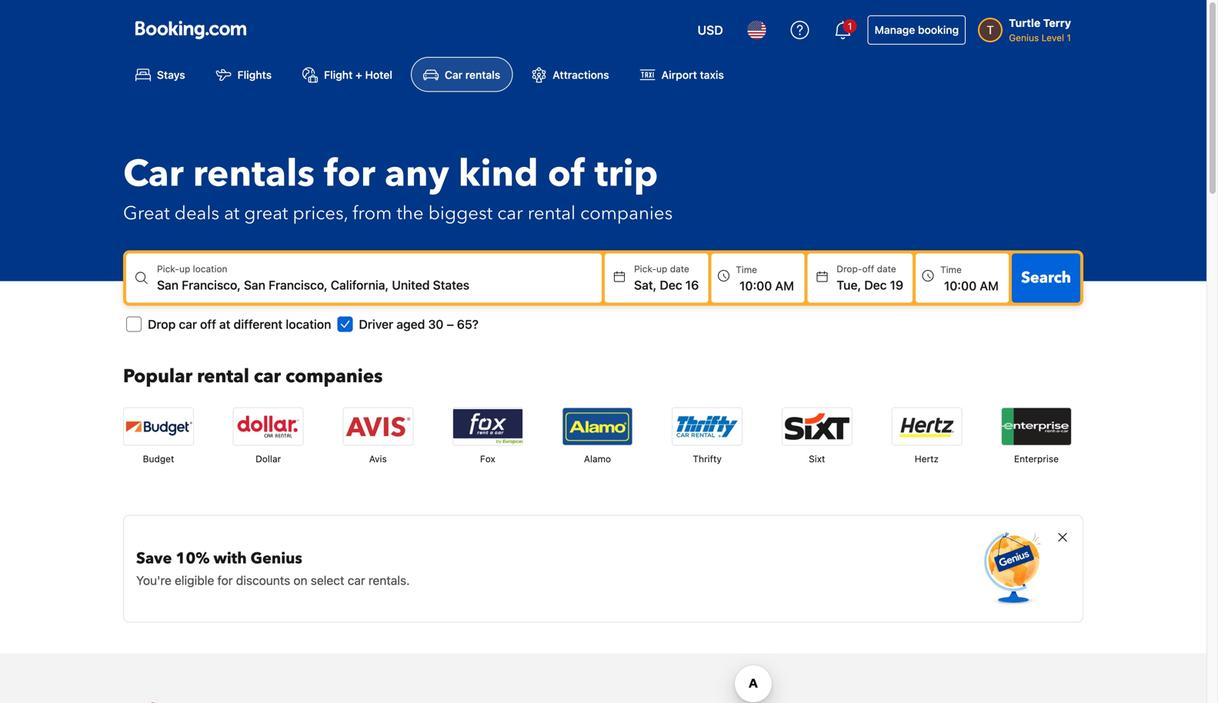 Task type: vqa. For each thing, say whether or not it's contained in the screenshot.
required
no



Task type: locate. For each thing, give the bounding box(es) containing it.
dec for 19
[[864, 278, 887, 292]]

1
[[848, 21, 852, 32], [1067, 32, 1071, 43]]

any
[[385, 149, 449, 199]]

up
[[179, 263, 190, 274], [656, 263, 668, 274]]

stays link
[[123, 57, 197, 92]]

0 horizontal spatial up
[[179, 263, 190, 274]]

10%
[[176, 548, 210, 569]]

0 vertical spatial car
[[445, 68, 463, 81]]

0 horizontal spatial for
[[217, 573, 233, 588]]

rental down of
[[528, 201, 576, 226]]

1 horizontal spatial rentals
[[465, 68, 500, 81]]

rentals for car rentals for any kind of trip great deals at great prices, from the biggest car rental companies
[[193, 149, 315, 199]]

1 horizontal spatial up
[[656, 263, 668, 274]]

car
[[497, 201, 523, 226], [179, 317, 197, 332], [254, 364, 281, 389], [348, 573, 365, 588]]

location down deals
[[193, 263, 227, 274]]

popular
[[123, 364, 192, 389]]

car inside save 10% with genius you're eligible for discounts on select car rentals.
[[348, 573, 365, 588]]

1 left manage
[[848, 21, 852, 32]]

1 horizontal spatial off
[[862, 263, 874, 274]]

0 horizontal spatial rentals
[[193, 149, 315, 199]]

pick-
[[157, 263, 179, 274], [634, 263, 656, 274]]

driver
[[359, 317, 393, 332]]

0 horizontal spatial car
[[123, 149, 184, 199]]

car right drop
[[179, 317, 197, 332]]

0 vertical spatial genius
[[1009, 32, 1039, 43]]

car for car rentals
[[445, 68, 463, 81]]

pick- inside the pick-up date sat, dec 16
[[634, 263, 656, 274]]

companies
[[580, 201, 673, 226], [286, 364, 383, 389]]

2 up from the left
[[656, 263, 668, 274]]

hertz
[[915, 454, 939, 464]]

usd button
[[688, 12, 732, 48]]

enterprise logo image
[[1002, 408, 1071, 445]]

drop
[[148, 317, 176, 332]]

attractions
[[553, 68, 609, 81]]

date for 19
[[877, 263, 896, 274]]

at left great
[[224, 201, 240, 226]]

0 vertical spatial location
[[193, 263, 227, 274]]

0 horizontal spatial date
[[670, 263, 689, 274]]

booking.com online hotel reservations image
[[135, 21, 246, 39]]

dec
[[660, 278, 682, 292], [864, 278, 887, 292]]

location
[[193, 263, 227, 274], [286, 317, 331, 332]]

1 date from the left
[[670, 263, 689, 274]]

date up 16
[[670, 263, 689, 274]]

rental
[[528, 201, 576, 226], [197, 364, 249, 389]]

1 vertical spatial off
[[200, 317, 216, 332]]

1 horizontal spatial date
[[877, 263, 896, 274]]

dec left 16
[[660, 278, 682, 292]]

1 horizontal spatial for
[[324, 149, 375, 199]]

pick- up the sat,
[[634, 263, 656, 274]]

2 dec from the left
[[864, 278, 887, 292]]

flights link
[[204, 57, 284, 92]]

1 horizontal spatial rental
[[528, 201, 576, 226]]

date inside drop-off date tue, dec 19
[[877, 263, 896, 274]]

rentals for car rentals
[[465, 68, 500, 81]]

for up from
[[324, 149, 375, 199]]

hertz logo image
[[892, 408, 962, 445]]

dec inside the pick-up date sat, dec 16
[[660, 278, 682, 292]]

rentals
[[465, 68, 500, 81], [193, 149, 315, 199]]

dec for 16
[[660, 278, 682, 292]]

deals
[[174, 201, 219, 226]]

date
[[670, 263, 689, 274], [877, 263, 896, 274]]

65?
[[457, 317, 479, 332]]

2 pick- from the left
[[634, 263, 656, 274]]

attractions link
[[519, 57, 622, 92]]

car right hotel
[[445, 68, 463, 81]]

at inside car rentals for any kind of trip great deals at great prices, from the biggest car rental companies
[[224, 201, 240, 226]]

1 inside turtle terry genius level 1
[[1067, 32, 1071, 43]]

car rentals for any kind of trip great deals at great prices, from the biggest car rental companies
[[123, 149, 673, 226]]

car
[[445, 68, 463, 81], [123, 149, 184, 199]]

save 10% with genius you're eligible for discounts on select car rentals.
[[136, 548, 410, 588]]

hotel
[[365, 68, 392, 81]]

great
[[244, 201, 288, 226]]

1 vertical spatial 1
[[1067, 32, 1071, 43]]

1 horizontal spatial 1
[[1067, 32, 1071, 43]]

pick- up drop
[[157, 263, 179, 274]]

1 right level
[[1067, 32, 1071, 43]]

flight + hotel
[[324, 68, 392, 81]]

1 dec from the left
[[660, 278, 682, 292]]

taxis
[[700, 68, 724, 81]]

off
[[862, 263, 874, 274], [200, 317, 216, 332]]

1 horizontal spatial companies
[[580, 201, 673, 226]]

1 vertical spatial rentals
[[193, 149, 315, 199]]

car right the select
[[348, 573, 365, 588]]

date inside the pick-up date sat, dec 16
[[670, 263, 689, 274]]

biggest
[[428, 201, 493, 226]]

1 horizontal spatial car
[[445, 68, 463, 81]]

tue,
[[837, 278, 861, 292]]

aged
[[397, 317, 425, 332]]

16
[[686, 278, 699, 292]]

for down with
[[217, 573, 233, 588]]

sixt
[[809, 454, 825, 464]]

0 vertical spatial companies
[[580, 201, 673, 226]]

at left different
[[219, 317, 230, 332]]

0 horizontal spatial 1
[[848, 21, 852, 32]]

1 vertical spatial for
[[217, 573, 233, 588]]

1 horizontal spatial pick-
[[634, 263, 656, 274]]

sixt logo image
[[783, 408, 852, 445]]

0 horizontal spatial location
[[193, 263, 227, 274]]

dollar
[[256, 454, 281, 464]]

for inside save 10% with genius you're eligible for discounts on select car rentals.
[[217, 573, 233, 588]]

companies up avis logo
[[286, 364, 383, 389]]

of
[[548, 149, 585, 199]]

booking
[[918, 23, 959, 36]]

1 vertical spatial rental
[[197, 364, 249, 389]]

fox logo image
[[453, 408, 522, 445]]

1 horizontal spatial genius
[[1009, 32, 1039, 43]]

0 vertical spatial at
[[224, 201, 240, 226]]

genius inside turtle terry genius level 1
[[1009, 32, 1039, 43]]

1 horizontal spatial dec
[[864, 278, 887, 292]]

0 horizontal spatial pick-
[[157, 263, 179, 274]]

1 horizontal spatial location
[[286, 317, 331, 332]]

car inside car rentals for any kind of trip great deals at great prices, from the biggest car rental companies
[[123, 149, 184, 199]]

0 horizontal spatial companies
[[286, 364, 383, 389]]

0 horizontal spatial off
[[200, 317, 216, 332]]

car down the kind
[[497, 201, 523, 226]]

for
[[324, 149, 375, 199], [217, 573, 233, 588]]

0 vertical spatial for
[[324, 149, 375, 199]]

0 vertical spatial rental
[[528, 201, 576, 226]]

Pick-up location field
[[157, 276, 602, 294]]

pick-up date sat, dec 16
[[634, 263, 699, 292]]

discounts
[[236, 573, 290, 588]]

companies inside car rentals for any kind of trip great deals at great prices, from the biggest car rental companies
[[580, 201, 673, 226]]

0 horizontal spatial dec
[[660, 278, 682, 292]]

dec inside drop-off date tue, dec 19
[[864, 278, 887, 292]]

up inside the pick-up date sat, dec 16
[[656, 263, 668, 274]]

0 vertical spatial off
[[862, 263, 874, 274]]

on
[[294, 573, 308, 588]]

thrifty logo image
[[673, 408, 742, 445]]

dec left '19'
[[864, 278, 887, 292]]

0 vertical spatial rentals
[[465, 68, 500, 81]]

at
[[224, 201, 240, 226], [219, 317, 230, 332]]

2 date from the left
[[877, 263, 896, 274]]

genius inside save 10% with genius you're eligible for discounts on select car rentals.
[[251, 548, 302, 569]]

–
[[447, 317, 454, 332]]

budget
[[143, 454, 174, 464]]

date up '19'
[[877, 263, 896, 274]]

car up the great
[[123, 149, 184, 199]]

1 vertical spatial genius
[[251, 548, 302, 569]]

genius down turtle
[[1009, 32, 1039, 43]]

rental down drop car off at different location
[[197, 364, 249, 389]]

0 vertical spatial 1
[[848, 21, 852, 32]]

companies down 'trip'
[[580, 201, 673, 226]]

up up the sat,
[[656, 263, 668, 274]]

car for car rentals for any kind of trip great deals at great prices, from the biggest car rental companies
[[123, 149, 184, 199]]

0 horizontal spatial genius
[[251, 548, 302, 569]]

up for pick-up date sat, dec 16
[[656, 263, 668, 274]]

genius
[[1009, 32, 1039, 43], [251, 548, 302, 569]]

location right different
[[286, 317, 331, 332]]

genius up the 'discounts'
[[251, 548, 302, 569]]

0 horizontal spatial rental
[[197, 364, 249, 389]]

drop car off at different location
[[148, 317, 331, 332]]

enterprise
[[1014, 454, 1059, 464]]

drop-
[[837, 263, 862, 274]]

1 vertical spatial car
[[123, 149, 184, 199]]

eligible
[[175, 573, 214, 588]]

different
[[234, 317, 283, 332]]

up down deals
[[179, 263, 190, 274]]

pick- for pick-up date sat, dec 16
[[634, 263, 656, 274]]

with
[[214, 548, 247, 569]]

up for pick-up location
[[179, 263, 190, 274]]

you're
[[136, 573, 171, 588]]

rentals inside car rentals for any kind of trip great deals at great prices, from the biggest car rental companies
[[193, 149, 315, 199]]

1 pick- from the left
[[157, 263, 179, 274]]

rentals.
[[369, 573, 410, 588]]

1 up from the left
[[179, 263, 190, 274]]



Task type: describe. For each thing, give the bounding box(es) containing it.
alamo
[[584, 454, 611, 464]]

manage booking link
[[868, 15, 966, 45]]

the
[[397, 201, 424, 226]]

for inside car rentals for any kind of trip great deals at great prices, from the biggest car rental companies
[[324, 149, 375, 199]]

select
[[311, 573, 344, 588]]

budget logo image
[[124, 408, 193, 445]]

turtle terry genius level 1
[[1009, 17, 1071, 43]]

rental inside car rentals for any kind of trip great deals at great prices, from the biggest car rental companies
[[528, 201, 576, 226]]

1 vertical spatial at
[[219, 317, 230, 332]]

flight + hotel link
[[290, 57, 405, 92]]

manage
[[875, 23, 915, 36]]

manage booking
[[875, 23, 959, 36]]

1 button
[[825, 12, 862, 48]]

1 inside "button"
[[848, 21, 852, 32]]

off inside drop-off date tue, dec 19
[[862, 263, 874, 274]]

kind
[[459, 149, 539, 199]]

avis
[[369, 454, 387, 464]]

alamo logo image
[[563, 408, 632, 445]]

from
[[353, 201, 392, 226]]

car inside car rentals for any kind of trip great deals at great prices, from the biggest car rental companies
[[497, 201, 523, 226]]

search
[[1021, 267, 1071, 288]]

save
[[136, 548, 172, 569]]

drop-off date tue, dec 19
[[837, 263, 904, 292]]

pick- for pick-up location
[[157, 263, 179, 274]]

level
[[1042, 32, 1064, 43]]

pick-up location
[[157, 263, 227, 274]]

+
[[355, 68, 362, 81]]

great
[[123, 201, 170, 226]]

dollar logo image
[[234, 408, 303, 445]]

airport taxis
[[662, 68, 724, 81]]

19
[[890, 278, 904, 292]]

turtle
[[1009, 17, 1041, 29]]

fox
[[480, 454, 496, 464]]

1 vertical spatial location
[[286, 317, 331, 332]]

car rentals
[[445, 68, 500, 81]]

trip
[[595, 149, 658, 199]]

date for 16
[[670, 263, 689, 274]]

airport taxis link
[[628, 57, 736, 92]]

driver aged 30 – 65?
[[359, 317, 479, 332]]

usd
[[698, 23, 723, 37]]

avis logo image
[[343, 408, 413, 445]]

car rentals link
[[411, 57, 513, 92]]

flights
[[237, 68, 272, 81]]

1 vertical spatial companies
[[286, 364, 383, 389]]

terry
[[1043, 17, 1071, 29]]

popular rental car companies
[[123, 364, 383, 389]]

sat,
[[634, 278, 657, 292]]

flight
[[324, 68, 353, 81]]

thrifty
[[693, 454, 722, 464]]

prices,
[[293, 201, 348, 226]]

car up dollar logo
[[254, 364, 281, 389]]

stays
[[157, 68, 185, 81]]

search button
[[1012, 253, 1081, 303]]

30
[[428, 317, 444, 332]]

airport
[[662, 68, 697, 81]]



